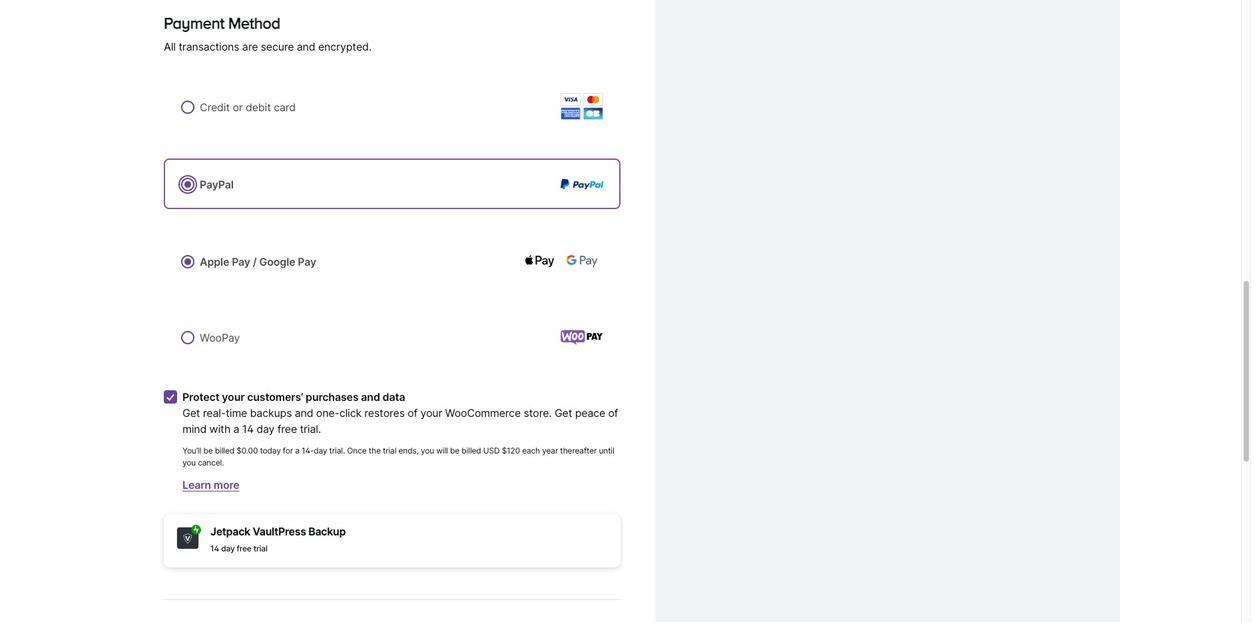 Task type: vqa. For each thing, say whether or not it's contained in the screenshot.
'Version'
no



Task type: describe. For each thing, give the bounding box(es) containing it.
mind
[[183, 423, 207, 436]]

secure
[[261, 40, 294, 54]]

apple
[[200, 255, 229, 269]]

$0.00
[[237, 446, 258, 456]]

$120
[[502, 446, 520, 456]]

get real-time backups and one-click restores of your woocommerce store. get peace of mind with a 14 day free trial.
[[183, 407, 618, 436]]

once
[[347, 446, 367, 456]]

or
[[233, 101, 243, 114]]

trial inside jetpack vaultpress backup 14 day free trial
[[254, 544, 268, 554]]

1 billed from the left
[[215, 446, 235, 456]]

real-
[[203, 407, 226, 420]]

apple pay logo image
[[518, 248, 561, 275]]

today
[[260, 446, 281, 456]]

trial. inside you'll be billed $0.00 today for a 14-day trial. once the trial ends, you will be billed usd $120 each year thereafter until you cancel.
[[329, 446, 345, 456]]

and for one-
[[295, 407, 313, 420]]

2 pay from the left
[[298, 255, 316, 269]]

apple pay / google pay
[[200, 255, 316, 269]]

card logos image
[[561, 93, 604, 120]]

one-
[[316, 407, 340, 420]]

0 vertical spatial your
[[222, 391, 245, 404]]

you'll
[[183, 446, 201, 456]]

payment method
[[164, 14, 280, 32]]

ends,
[[399, 446, 419, 456]]

restores
[[365, 407, 405, 420]]

woopay logo image
[[561, 330, 604, 345]]

transactions
[[179, 40, 239, 54]]

all
[[164, 40, 176, 54]]

protect
[[183, 391, 220, 404]]

14 inside get real-time backups and one-click restores of your woocommerce store. get peace of mind with a 14 day free trial.
[[242, 423, 254, 436]]

you'll be billed $0.00 today for a 14-day trial. once the trial ends, you will be billed usd $120 each year thereafter until you cancel.
[[183, 446, 615, 468]]

year
[[542, 446, 558, 456]]

1 get from the left
[[183, 407, 200, 420]]

credit
[[200, 101, 230, 114]]

/
[[253, 255, 257, 269]]

backup
[[309, 525, 346, 538]]

day inside you'll be billed $0.00 today for a 14-day trial. once the trial ends, you will be billed usd $120 each year thereafter until you cancel.
[[314, 446, 327, 456]]

each
[[522, 446, 540, 456]]

click
[[340, 407, 362, 420]]

1 vertical spatial you
[[183, 458, 196, 468]]

cancel.
[[198, 458, 224, 468]]

paypal
[[200, 178, 234, 191]]

day inside get real-time backups and one-click restores of your woocommerce store. get peace of mind with a 14 day free trial.
[[257, 423, 275, 436]]

trial inside you'll be billed $0.00 today for a 14-day trial. once the trial ends, you will be billed usd $120 each year thereafter until you cancel.
[[383, 446, 397, 456]]

data
[[383, 391, 405, 404]]

debit
[[246, 101, 271, 114]]

jetpack
[[210, 525, 250, 538]]

your inside get real-time backups and one-click restores of your woocommerce store. get peace of mind with a 14 day free trial.
[[421, 407, 442, 420]]



Task type: locate. For each thing, give the bounding box(es) containing it.
time
[[226, 407, 247, 420]]

0 horizontal spatial get
[[183, 407, 200, 420]]

be
[[203, 446, 213, 456], [450, 446, 460, 456]]

trial
[[383, 446, 397, 456], [254, 544, 268, 554]]

0 horizontal spatial be
[[203, 446, 213, 456]]

card
[[274, 101, 296, 114]]

1 horizontal spatial free
[[278, 423, 297, 436]]

get up mind
[[183, 407, 200, 420]]

and inside get real-time backups and one-click restores of your woocommerce store. get peace of mind with a 14 day free trial.
[[295, 407, 313, 420]]

day inside jetpack vaultpress backup 14 day free trial
[[221, 544, 235, 554]]

a inside you'll be billed $0.00 today for a 14-day trial. once the trial ends, you will be billed usd $120 each year thereafter until you cancel.
[[295, 446, 300, 456]]

0 vertical spatial trial.
[[300, 423, 321, 436]]

until
[[599, 446, 615, 456]]

2 horizontal spatial day
[[314, 446, 327, 456]]

1 horizontal spatial pay
[[298, 255, 316, 269]]

1 horizontal spatial be
[[450, 446, 460, 456]]

0 vertical spatial you
[[421, 446, 434, 456]]

1 pay from the left
[[232, 255, 250, 269]]

14
[[242, 423, 254, 436], [210, 544, 219, 554]]

are
[[242, 40, 258, 54]]

free inside get real-time backups and one-click restores of your woocommerce store. get peace of mind with a 14 day free trial.
[[278, 423, 297, 436]]

store.
[[524, 407, 552, 420]]

0 vertical spatial day
[[257, 423, 275, 436]]

1 horizontal spatial day
[[257, 423, 275, 436]]

1 horizontal spatial billed
[[462, 446, 481, 456]]

of
[[408, 407, 418, 420], [609, 407, 618, 420]]

0 horizontal spatial trial.
[[300, 423, 321, 436]]

thereafter
[[560, 446, 597, 456]]

method
[[228, 14, 280, 32]]

0 horizontal spatial of
[[408, 407, 418, 420]]

and for encrypted.
[[297, 40, 315, 54]]

1 horizontal spatial trial
[[383, 446, 397, 456]]

free inside jetpack vaultpress backup 14 day free trial
[[237, 544, 252, 554]]

your up the will at bottom
[[421, 407, 442, 420]]

free
[[278, 423, 297, 436], [237, 544, 252, 554]]

2 vertical spatial day
[[221, 544, 235, 554]]

woocommerce
[[445, 407, 521, 420]]

0 horizontal spatial your
[[222, 391, 245, 404]]

and for data
[[361, 391, 380, 404]]

0 vertical spatial 14
[[242, 423, 254, 436]]

pay
[[232, 255, 250, 269], [298, 255, 316, 269]]

pay right google
[[298, 255, 316, 269]]

2 vertical spatial and
[[295, 407, 313, 420]]

and down protect your customers' purchases and data
[[295, 407, 313, 420]]

1 vertical spatial and
[[361, 391, 380, 404]]

backups
[[250, 407, 292, 420]]

free up for
[[278, 423, 297, 436]]

1 be from the left
[[203, 446, 213, 456]]

pay left /
[[232, 255, 250, 269]]

trial right the
[[383, 446, 397, 456]]

all transactions are secure and encrypted.
[[164, 40, 372, 54]]

None checkbox
[[164, 391, 177, 404]]

2 billed from the left
[[462, 446, 481, 456]]

get
[[183, 407, 200, 420], [555, 407, 572, 420]]

credit or debit card
[[200, 101, 296, 114]]

0 vertical spatial free
[[278, 423, 297, 436]]

be up cancel.
[[203, 446, 213, 456]]

a inside get real-time backups and one-click restores of your woocommerce store. get peace of mind with a 14 day free trial.
[[233, 423, 239, 436]]

1 vertical spatial trial.
[[329, 446, 345, 456]]

learn more link
[[183, 479, 240, 492]]

purchases
[[306, 391, 359, 404]]

0 vertical spatial trial
[[383, 446, 397, 456]]

1 vertical spatial a
[[295, 446, 300, 456]]

trial. inside get real-time backups and one-click restores of your woocommerce store. get peace of mind with a 14 day free trial.
[[300, 423, 321, 436]]

of right restores
[[408, 407, 418, 420]]

your up time
[[222, 391, 245, 404]]

1 vertical spatial day
[[314, 446, 327, 456]]

1 vertical spatial 14
[[210, 544, 219, 554]]

trial. up the "14-"
[[300, 423, 321, 436]]

1 horizontal spatial trial.
[[329, 446, 345, 456]]

be right the will at bottom
[[450, 446, 460, 456]]

you left the will at bottom
[[421, 446, 434, 456]]

0 horizontal spatial 14
[[210, 544, 219, 554]]

0 horizontal spatial trial
[[254, 544, 268, 554]]

14-
[[302, 446, 314, 456]]

billed
[[215, 446, 235, 456], [462, 446, 481, 456]]

your
[[222, 391, 245, 404], [421, 407, 442, 420]]

learn
[[183, 479, 211, 492]]

14 down jetpack
[[210, 544, 219, 554]]

trial down vaultpress
[[254, 544, 268, 554]]

peace
[[575, 407, 606, 420]]

of right 'peace'
[[609, 407, 618, 420]]

1 horizontal spatial you
[[421, 446, 434, 456]]

0 horizontal spatial free
[[237, 544, 252, 554]]

1 of from the left
[[408, 407, 418, 420]]

jetpack vaultpress backup 14 day free trial
[[210, 525, 346, 554]]

2 be from the left
[[450, 446, 460, 456]]

1 horizontal spatial of
[[609, 407, 618, 420]]

you down you'll
[[183, 458, 196, 468]]

2 get from the left
[[555, 407, 572, 420]]

billed up cancel.
[[215, 446, 235, 456]]

1 horizontal spatial a
[[295, 446, 300, 456]]

0 horizontal spatial a
[[233, 423, 239, 436]]

usd
[[483, 446, 500, 456]]

and up restores
[[361, 391, 380, 404]]

you
[[421, 446, 434, 456], [183, 458, 196, 468]]

a right for
[[295, 446, 300, 456]]

woopay
[[200, 331, 240, 345]]

a
[[233, 423, 239, 436], [295, 446, 300, 456]]

and right secure
[[297, 40, 315, 54]]

0 horizontal spatial day
[[221, 544, 235, 554]]

learn more
[[183, 479, 240, 492]]

vaultpress
[[253, 525, 306, 538]]

encrypted.
[[318, 40, 372, 54]]

customers'
[[247, 391, 303, 404]]

1 vertical spatial trial
[[254, 544, 268, 554]]

2 of from the left
[[609, 407, 618, 420]]

0 vertical spatial and
[[297, 40, 315, 54]]

0 horizontal spatial you
[[183, 458, 196, 468]]

1 vertical spatial your
[[421, 407, 442, 420]]

day right for
[[314, 446, 327, 456]]

a down time
[[233, 423, 239, 436]]

free down jetpack
[[237, 544, 252, 554]]

billed left the usd
[[462, 446, 481, 456]]

0 horizontal spatial pay
[[232, 255, 250, 269]]

and
[[297, 40, 315, 54], [361, 391, 380, 404], [295, 407, 313, 420]]

the
[[369, 446, 381, 456]]

get right store.
[[555, 407, 572, 420]]

protect your customers' purchases and data
[[183, 391, 405, 404]]

1 horizontal spatial get
[[555, 407, 572, 420]]

more
[[214, 479, 240, 492]]

0 vertical spatial a
[[233, 423, 239, 436]]

1 horizontal spatial 14
[[242, 423, 254, 436]]

payment
[[164, 14, 224, 32]]

day down backups
[[257, 423, 275, 436]]

day
[[257, 423, 275, 436], [314, 446, 327, 456], [221, 544, 235, 554]]

14 inside jetpack vaultpress backup 14 day free trial
[[210, 544, 219, 554]]

0 horizontal spatial billed
[[215, 446, 235, 456]]

paypal logo image
[[561, 179, 604, 189]]

with
[[210, 423, 231, 436]]

for
[[283, 446, 293, 456]]

trial.
[[300, 423, 321, 436], [329, 446, 345, 456]]

day down jetpack
[[221, 544, 235, 554]]

1 vertical spatial free
[[237, 544, 252, 554]]

jetpack vaultpress backup link
[[210, 525, 610, 538]]

google pay logo image
[[561, 248, 604, 275]]

14 down time
[[242, 423, 254, 436]]

will
[[436, 446, 448, 456]]

google
[[259, 255, 295, 269]]

1 horizontal spatial your
[[421, 407, 442, 420]]

trial. left once
[[329, 446, 345, 456]]



